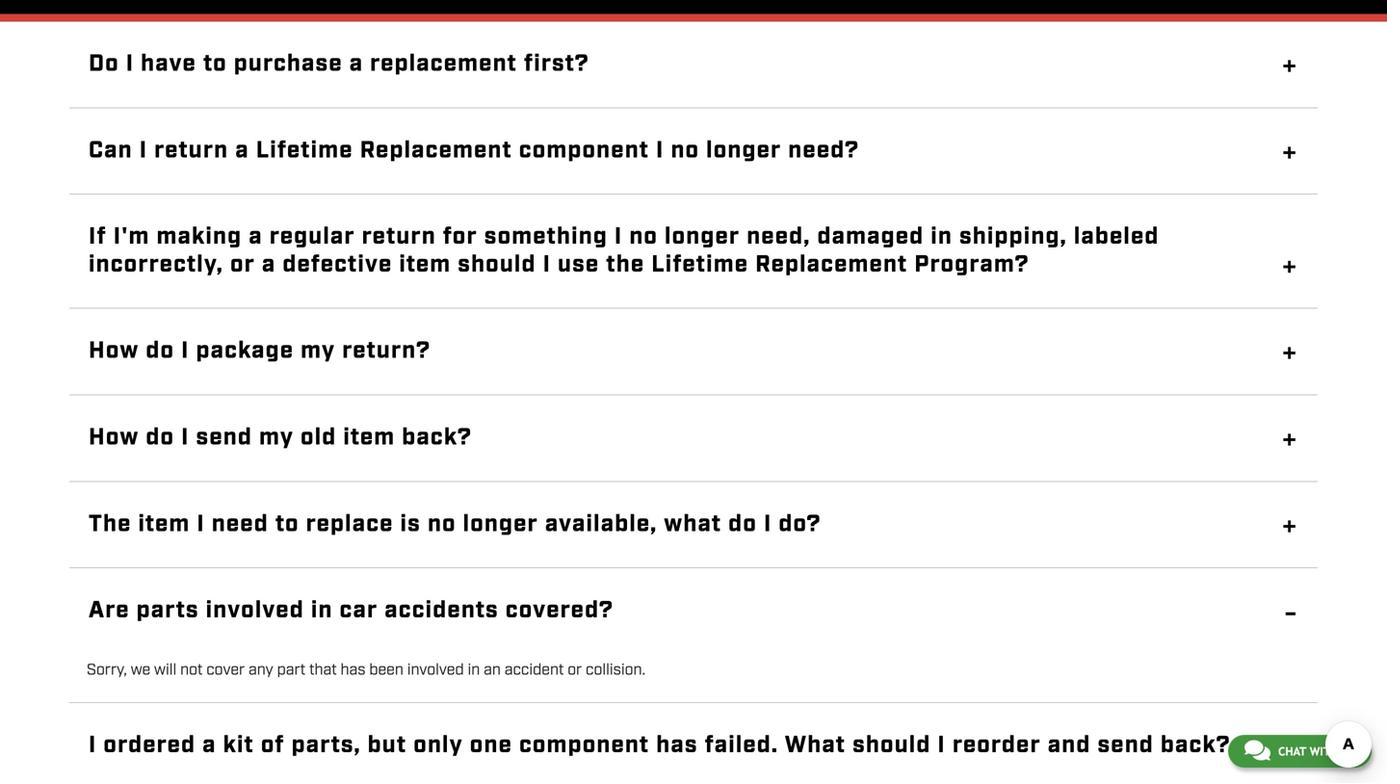 Task type: vqa. For each thing, say whether or not it's contained in the screenshot.
item to the bottom
yes



Task type: locate. For each thing, give the bounding box(es) containing it.
can i return a lifetime replacement component i no longer need?
[[89, 135, 860, 166]]

1 horizontal spatial involved
[[407, 660, 464, 681]]

to right have
[[203, 49, 227, 80]]

0 vertical spatial return
[[154, 135, 229, 166]]

send up need
[[196, 423, 253, 453]]

how
[[89, 336, 139, 367], [89, 423, 139, 453]]

involved right been
[[407, 660, 464, 681]]

in left an
[[468, 660, 480, 681]]

has left failed.
[[656, 730, 698, 761]]

or right accident
[[568, 660, 582, 681]]

2 horizontal spatial in
[[931, 222, 953, 253]]

if i'm making a regular return for something i no longer need, damaged in shipping, labeled incorrectly, or a defective item should i use the lifetime replacement program?
[[89, 222, 1160, 280]]

has
[[341, 660, 366, 681], [656, 730, 698, 761]]

involved up any
[[206, 596, 304, 626]]

chat
[[1279, 745, 1307, 758]]

0 vertical spatial to
[[203, 49, 227, 80]]

0 horizontal spatial or
[[230, 249, 255, 280]]

the
[[606, 249, 645, 280]]

for
[[443, 222, 478, 253]]

component down collision.
[[519, 730, 650, 761]]

0 vertical spatial should
[[458, 249, 536, 280]]

longer left need,
[[665, 222, 740, 253]]

1 horizontal spatial lifetime
[[652, 249, 749, 280]]

item right the
[[138, 509, 190, 540]]

how down incorrectly,
[[89, 336, 139, 367]]

0 vertical spatial in
[[931, 222, 953, 253]]

0 vertical spatial involved
[[206, 596, 304, 626]]

are
[[89, 596, 130, 626]]

1 vertical spatial has
[[656, 730, 698, 761]]

0 vertical spatial or
[[230, 249, 255, 280]]

the
[[89, 509, 132, 540]]

1 vertical spatial do
[[146, 423, 175, 453]]

1 vertical spatial back?
[[1161, 730, 1231, 761]]

do for package
[[146, 336, 175, 367]]

sorry, we will not cover any part that has been involved in an accident or collision.
[[87, 660, 646, 681]]

0 horizontal spatial item
[[138, 509, 190, 540]]

0 vertical spatial item
[[399, 249, 451, 280]]

1 vertical spatial no
[[630, 222, 658, 253]]

or
[[230, 249, 255, 280], [568, 660, 582, 681]]

lifetime right the on the left top
[[652, 249, 749, 280]]

0 vertical spatial how
[[89, 336, 139, 367]]

2 how from the top
[[89, 423, 139, 453]]

1 horizontal spatial my
[[301, 336, 336, 367]]

1 horizontal spatial to
[[275, 509, 299, 540]]

0 vertical spatial lifetime
[[256, 135, 353, 166]]

no
[[671, 135, 700, 166], [630, 222, 658, 253], [428, 509, 457, 540]]

0 vertical spatial component
[[519, 135, 650, 166]]

defective
[[283, 249, 393, 280]]

what
[[664, 509, 722, 540]]

should left use on the top left
[[458, 249, 536, 280]]

purchase
[[234, 49, 343, 80]]

1 vertical spatial how
[[89, 423, 139, 453]]

0 vertical spatial replacement
[[360, 135, 512, 166]]

are parts involved in car accidents covered?
[[89, 596, 614, 626]]

component down 'first?'
[[519, 135, 650, 166]]

1 horizontal spatial send
[[1098, 730, 1154, 761]]

item right "defective"
[[399, 249, 451, 280]]

something
[[484, 222, 608, 253]]

to
[[203, 49, 227, 80], [275, 509, 299, 540]]

component
[[519, 135, 650, 166], [519, 730, 650, 761]]

0 vertical spatial no
[[671, 135, 700, 166]]

return
[[154, 135, 229, 166], [362, 222, 436, 253]]

my left old
[[259, 423, 294, 453]]

making
[[157, 222, 242, 253]]

do for send
[[146, 423, 175, 453]]

or left regular
[[230, 249, 255, 280]]

how up the
[[89, 423, 139, 453]]

1 horizontal spatial or
[[568, 660, 582, 681]]

back? left comments icon
[[1161, 730, 1231, 761]]

will
[[154, 660, 177, 681]]

1 vertical spatial or
[[568, 660, 582, 681]]

0 vertical spatial back?
[[402, 423, 472, 453]]

longer
[[707, 135, 782, 166], [665, 222, 740, 253], [463, 509, 539, 540]]

2 horizontal spatial item
[[399, 249, 451, 280]]

item
[[399, 249, 451, 280], [343, 423, 395, 453], [138, 509, 190, 540]]

should
[[458, 249, 536, 280], [853, 730, 931, 761]]

0 horizontal spatial in
[[311, 596, 333, 626]]

have
[[141, 49, 197, 80]]

my left return?
[[301, 336, 336, 367]]

reorder
[[953, 730, 1042, 761]]

lifetime
[[256, 135, 353, 166], [652, 249, 749, 280]]

return left for
[[362, 222, 436, 253]]

1 vertical spatial lifetime
[[652, 249, 749, 280]]

with
[[1310, 745, 1339, 758]]

1 vertical spatial my
[[259, 423, 294, 453]]

1 horizontal spatial no
[[630, 222, 658, 253]]

shipping,
[[960, 222, 1068, 253]]

do?
[[779, 509, 822, 540]]

1 vertical spatial component
[[519, 730, 650, 761]]

1 horizontal spatial back?
[[1161, 730, 1231, 761]]

i
[[126, 49, 134, 80], [139, 135, 148, 166], [656, 135, 664, 166], [615, 222, 623, 253], [543, 249, 551, 280], [181, 336, 189, 367], [181, 423, 189, 453], [197, 509, 205, 540], [764, 509, 772, 540], [89, 730, 97, 761], [938, 730, 946, 761]]

we
[[131, 660, 151, 681]]

no inside if i'm making a regular return for something i no longer need, damaged in shipping, labeled incorrectly, or a defective item should i use the lifetime replacement program?
[[630, 222, 658, 253]]

lifetime up regular
[[256, 135, 353, 166]]

1 vertical spatial item
[[343, 423, 395, 453]]

0 horizontal spatial back?
[[402, 423, 472, 453]]

incorrectly,
[[89, 249, 224, 280]]

need,
[[747, 222, 811, 253]]

in right "damaged"
[[931, 222, 953, 253]]

in left car
[[311, 596, 333, 626]]

0 horizontal spatial send
[[196, 423, 253, 453]]

i'm
[[113, 222, 150, 253]]

2 vertical spatial do
[[729, 509, 757, 540]]

an
[[484, 660, 501, 681]]

1 horizontal spatial in
[[468, 660, 480, 681]]

1 horizontal spatial replacement
[[756, 249, 908, 280]]

in
[[931, 222, 953, 253], [311, 596, 333, 626], [468, 660, 480, 681]]

program?
[[915, 249, 1030, 280]]

0 vertical spatial my
[[301, 336, 336, 367]]

item right old
[[343, 423, 395, 453]]

1 horizontal spatial return
[[362, 222, 436, 253]]

my
[[301, 336, 336, 367], [259, 423, 294, 453]]

replacement
[[360, 135, 512, 166], [756, 249, 908, 280]]

a
[[350, 49, 364, 80], [235, 135, 249, 166], [249, 222, 263, 253], [262, 249, 276, 280], [203, 730, 216, 761]]

2 vertical spatial no
[[428, 509, 457, 540]]

how do i package my return?
[[89, 336, 431, 367]]

kit
[[223, 730, 254, 761]]

back?
[[402, 423, 472, 453], [1161, 730, 1231, 761]]

send
[[196, 423, 253, 453], [1098, 730, 1154, 761]]

has right that
[[341, 660, 366, 681]]

2 vertical spatial in
[[468, 660, 480, 681]]

1 vertical spatial send
[[1098, 730, 1154, 761]]

1 how from the top
[[89, 336, 139, 367]]

accident
[[505, 660, 564, 681]]

1 vertical spatial return
[[362, 222, 436, 253]]

return right can
[[154, 135, 229, 166]]

involved
[[206, 596, 304, 626], [407, 660, 464, 681]]

1 vertical spatial longer
[[665, 222, 740, 253]]

0 vertical spatial do
[[146, 336, 175, 367]]

do
[[146, 336, 175, 367], [146, 423, 175, 453], [729, 509, 757, 540]]

should right what
[[853, 730, 931, 761]]

1 horizontal spatial should
[[853, 730, 931, 761]]

back? up the item i need to replace is no longer available, what do i do?
[[402, 423, 472, 453]]

1 horizontal spatial has
[[656, 730, 698, 761]]

sorry,
[[87, 660, 127, 681]]

regular
[[270, 222, 355, 253]]

1 vertical spatial replacement
[[756, 249, 908, 280]]

0 vertical spatial send
[[196, 423, 253, 453]]

1 vertical spatial should
[[853, 730, 931, 761]]

1 component from the top
[[519, 135, 650, 166]]

2 vertical spatial item
[[138, 509, 190, 540]]

2 vertical spatial longer
[[463, 509, 539, 540]]

0 horizontal spatial replacement
[[360, 135, 512, 166]]

send right the and
[[1098, 730, 1154, 761]]

0 horizontal spatial has
[[341, 660, 366, 681]]

to right need
[[275, 509, 299, 540]]

0 horizontal spatial no
[[428, 509, 457, 540]]

longer right is
[[463, 509, 539, 540]]

in inside if i'm making a regular return for something i no longer need, damaged in shipping, labeled incorrectly, or a defective item should i use the lifetime replacement program?
[[931, 222, 953, 253]]

0 horizontal spatial should
[[458, 249, 536, 280]]

longer left need?
[[707, 135, 782, 166]]

0 horizontal spatial my
[[259, 423, 294, 453]]

comments image
[[1245, 739, 1271, 762]]

covered?
[[506, 596, 614, 626]]

1 vertical spatial involved
[[407, 660, 464, 681]]

of
[[261, 730, 285, 761]]

first?
[[524, 49, 590, 80]]



Task type: describe. For each thing, give the bounding box(es) containing it.
but
[[368, 730, 407, 761]]

how for how do i package my return?
[[89, 336, 139, 367]]

if
[[89, 222, 107, 253]]

failed.
[[705, 730, 779, 761]]

1 vertical spatial to
[[275, 509, 299, 540]]

and
[[1048, 730, 1091, 761]]

replacement
[[370, 49, 517, 80]]

do i have to purchase a replacement first?
[[89, 49, 590, 80]]

old
[[301, 423, 337, 453]]

damaged
[[818, 222, 924, 253]]

parts
[[136, 596, 199, 626]]

return inside if i'm making a regular return for something i no longer need, damaged in shipping, labeled incorrectly, or a defective item should i use the lifetime replacement program?
[[362, 222, 436, 253]]

2 horizontal spatial no
[[671, 135, 700, 166]]

chat with us
[[1279, 745, 1356, 758]]

that
[[309, 660, 337, 681]]

package
[[196, 336, 294, 367]]

us
[[1342, 745, 1356, 758]]

ordered
[[104, 730, 196, 761]]

accidents
[[385, 596, 499, 626]]

replace
[[306, 509, 394, 540]]

0 horizontal spatial to
[[203, 49, 227, 80]]

collision.
[[586, 660, 646, 681]]

need
[[212, 509, 269, 540]]

lifetime inside if i'm making a regular return for something i no longer need, damaged in shipping, labeled incorrectly, or a defective item should i use the lifetime replacement program?
[[652, 249, 749, 280]]

0 horizontal spatial involved
[[206, 596, 304, 626]]

the item i need to replace is no longer available, what do i do?
[[89, 509, 822, 540]]

0 vertical spatial has
[[341, 660, 366, 681]]

item inside if i'm making a regular return for something i no longer need, damaged in shipping, labeled incorrectly, or a defective item should i use the lifetime replacement program?
[[399, 249, 451, 280]]

parts,
[[292, 730, 361, 761]]

my for send
[[259, 423, 294, 453]]

car
[[340, 596, 378, 626]]

chat with us link
[[1229, 735, 1372, 768]]

2 component from the top
[[519, 730, 650, 761]]

any
[[249, 660, 273, 681]]

0 vertical spatial longer
[[707, 135, 782, 166]]

not
[[180, 660, 203, 681]]

how do i send my old item back?
[[89, 423, 472, 453]]

only
[[414, 730, 463, 761]]

one
[[470, 730, 513, 761]]

return?
[[342, 336, 431, 367]]

1 horizontal spatial item
[[343, 423, 395, 453]]

use
[[558, 249, 600, 280]]

available,
[[545, 509, 658, 540]]

part
[[277, 660, 306, 681]]

how for how do i send my old item back?
[[89, 423, 139, 453]]

i ordered a kit of parts, but only one component has failed.  what should i reorder and send back?
[[89, 730, 1231, 761]]

my for package
[[301, 336, 336, 367]]

longer inside if i'm making a regular return for something i no longer need, damaged in shipping, labeled incorrectly, or a defective item should i use the lifetime replacement program?
[[665, 222, 740, 253]]

been
[[369, 660, 404, 681]]

what
[[785, 730, 846, 761]]

do
[[89, 49, 119, 80]]

0 horizontal spatial lifetime
[[256, 135, 353, 166]]

is
[[400, 509, 421, 540]]

should inside if i'm making a regular return for something i no longer need, damaged in shipping, labeled incorrectly, or a defective item should i use the lifetime replacement program?
[[458, 249, 536, 280]]

1 vertical spatial in
[[311, 596, 333, 626]]

can
[[89, 135, 133, 166]]

replacement inside if i'm making a regular return for something i no longer need, damaged in shipping, labeled incorrectly, or a defective item should i use the lifetime replacement program?
[[756, 249, 908, 280]]

or inside if i'm making a regular return for something i no longer need, damaged in shipping, labeled incorrectly, or a defective item should i use the lifetime replacement program?
[[230, 249, 255, 280]]

cover
[[206, 660, 245, 681]]

0 horizontal spatial return
[[154, 135, 229, 166]]

need?
[[789, 135, 860, 166]]

labeled
[[1074, 222, 1160, 253]]



